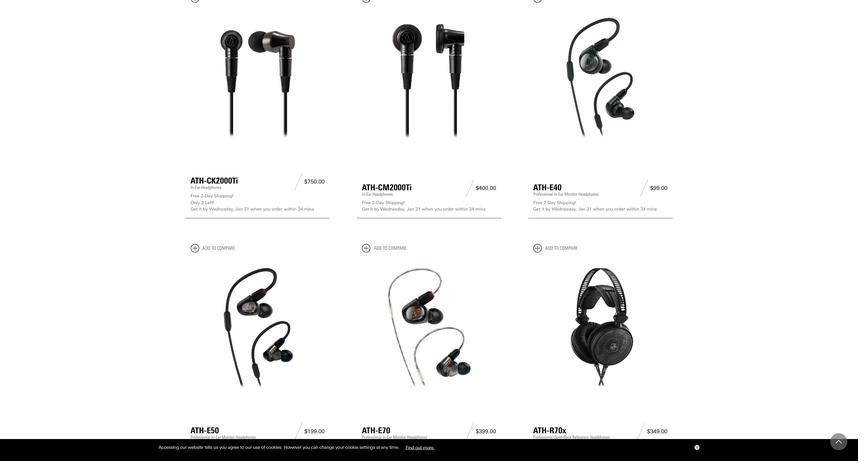 Task type: describe. For each thing, give the bounding box(es) containing it.
divider line image for ath-r70x
[[635, 423, 647, 440]]

it for ath-e40
[[542, 207, 544, 212]]

in- for ath-e40
[[554, 192, 558, 197]]

mins inside free 2 -day shipping! only 2 left! get it by wednesday, jan 31 when you order within 34 mins
[[304, 207, 314, 212]]

free for ath-e70
[[362, 443, 371, 449]]

only
[[191, 200, 200, 205]]

can
[[311, 445, 318, 450]]

jan inside free 2 -day shipping! only 2 left! get it by wednesday, jan 31 when you order within 34 mins
[[235, 207, 243, 212]]

website
[[188, 445, 203, 450]]

free for ath-cm2000ti
[[362, 200, 371, 205]]

professional for e50
[[191, 435, 210, 440]]

when for ath-e70
[[422, 450, 433, 455]]

- for ath-e40
[[546, 200, 548, 205]]

arrow up image
[[836, 439, 842, 445]]

mins inside free shipping! get it by thursday, feb 1 when you order within 1 hr 4 mins
[[303, 450, 313, 455]]

ath-e40 professional in-ear monitor headphones
[[533, 183, 599, 197]]

ath- for cm2000ti
[[362, 183, 378, 192]]

34 inside free 2 -day shipping! only 2 left! get it by wednesday, jan 31 when you order within 34 mins
[[298, 207, 303, 212]]

ath- for e40
[[533, 183, 549, 192]]

ath-e70 professional in-ear monitor headphones
[[362, 426, 427, 440]]

ear inside ath-cm2000ti in-ear headphones
[[366, 192, 372, 197]]

ath- for e50
[[191, 426, 207, 436]]

ath-ck2000ti in-ear headphones
[[191, 176, 238, 190]]

you inside free shipping! get it by thursday, feb 1 when you order within 1 hr 4 mins
[[255, 450, 263, 455]]

compare for ath-e70
[[388, 246, 406, 251]]

professional for r70x
[[533, 435, 553, 440]]

by for ath-e40
[[546, 207, 551, 212]]

add to compare for r70x
[[545, 246, 578, 251]]

cross image
[[695, 447, 698, 449]]

free 2 -day shipping! get it by wednesday, jan 31 when you order within 34 mins for ath-e40
[[533, 200, 657, 212]]

at
[[376, 445, 380, 450]]

cm2000ti
[[378, 183, 412, 192]]

divider line image for ath-e50
[[293, 423, 304, 440]]

get for ath-e40
[[533, 207, 540, 212]]

tells
[[204, 445, 212, 450]]

headphones for ath-e50
[[236, 435, 256, 440]]

to for e70
[[383, 246, 387, 251]]

your
[[335, 445, 344, 450]]

order inside free shipping! get it by thursday, feb 1 when you order within 1 hr 4 mins
[[264, 450, 275, 455]]

settings
[[359, 445, 375, 450]]

1 our from the left
[[180, 445, 187, 450]]

ear for ath-e40
[[558, 192, 564, 197]]

divider line image for ath-ck2000ti
[[293, 173, 304, 190]]

get for ath-e70
[[362, 450, 369, 455]]

2 left left!
[[201, 200, 204, 205]]

compare for ath-e50
[[217, 246, 235, 251]]

ear for ath-e50
[[216, 435, 221, 440]]

monitor for e70
[[393, 435, 406, 440]]

free for ath-e50
[[191, 443, 199, 449]]

ath-r70x professional open-back reference headphones
[[533, 426, 610, 440]]

order for ath-cm2000ti
[[443, 207, 454, 212]]

you inside free 2 -day shipping! get it by wednesday, jan 31 when you order within
[[434, 450, 442, 455]]

professional for e70
[[362, 435, 382, 440]]

when inside free shipping! get it by thursday, feb 1 when you order within 1 hr 4 mins
[[243, 450, 254, 455]]

$99.00
[[650, 185, 668, 192]]

compare for ath-r70x
[[560, 246, 578, 251]]

headphones for ath-e70
[[407, 435, 427, 440]]

divider line image for ath-e70
[[464, 423, 476, 440]]

within for ath-cm2000ti
[[455, 207, 468, 212]]

ath r70x image
[[533, 258, 668, 392]]

add to compare button for e70
[[362, 244, 406, 253]]

any
[[381, 445, 388, 450]]

day for ath-cm2000ti
[[376, 200, 384, 205]]

$400.00
[[476, 185, 496, 192]]

day for ath-e70
[[376, 443, 384, 449]]

within inside free shipping! get it by thursday, feb 1 when you order within 1 hr 4 mins
[[276, 450, 289, 455]]

order for ath-e70
[[443, 450, 454, 455]]

free inside free 2 -day shipping! only 2 left! get it by wednesday, jan 31 when you order within 34 mins
[[191, 194, 199, 199]]

by for ath-e70
[[374, 450, 379, 455]]

mins down $99.00 on the right of the page
[[647, 207, 657, 212]]

order for ath-e40
[[615, 207, 625, 212]]

us
[[213, 445, 218, 450]]

monitor for e40
[[565, 192, 577, 197]]

4
[[299, 450, 302, 455]]

it inside free shipping! get it by thursday, feb 1 when you order within 1 hr 4 mins
[[199, 450, 202, 455]]

$399.00
[[476, 428, 496, 435]]

thursday,
[[209, 450, 229, 455]]

in- for ath-e50
[[211, 435, 216, 440]]

e40
[[549, 183, 562, 192]]

$349.00
[[647, 428, 668, 435]]

by for ath-cm2000ti
[[374, 207, 379, 212]]

ath e40 image
[[533, 8, 668, 142]]

by inside free 2 -day shipping! only 2 left! get it by wednesday, jan 31 when you order within 34 mins
[[203, 207, 208, 212]]

when for ath-cm2000ti
[[422, 207, 433, 212]]

out
[[415, 445, 422, 450]]

shipping! for ath-e70
[[385, 443, 405, 449]]

however
[[284, 445, 301, 450]]

feb
[[230, 450, 238, 455]]

use
[[253, 445, 260, 450]]

by inside free shipping! get it by thursday, feb 1 when you order within 1 hr 4 mins
[[203, 450, 208, 455]]

agree
[[228, 445, 239, 450]]



Task type: vqa. For each thing, say whether or not it's contained in the screenshot.
FREE within Free Shipping! Get it by Thursday, Feb 1 when you order within 1 hr 4 mins
yes



Task type: locate. For each thing, give the bounding box(es) containing it.
monitor
[[565, 192, 577, 197], [222, 435, 235, 440], [393, 435, 406, 440]]

2 horizontal spatial add
[[545, 246, 553, 251]]

wednesday, down ath-e40 professional in-ear monitor headphones
[[552, 207, 577, 212]]

2 add to compare button from the left
[[362, 244, 406, 253]]

ear inside ath-ck2000ti in-ear headphones
[[195, 185, 200, 190]]

1 horizontal spatial add
[[374, 246, 382, 251]]

it left at
[[370, 450, 373, 455]]

ath- for e70
[[362, 426, 378, 436]]

- left any
[[375, 443, 376, 449]]

order inside free 2 -day shipping! get it by wednesday, jan 31 when you order within
[[443, 450, 454, 455]]

monitor up time.
[[393, 435, 406, 440]]

add to compare button for r70x
[[533, 244, 578, 253]]

1 left hr
[[290, 450, 293, 455]]

get inside free 2 -day shipping! only 2 left! get it by wednesday, jan 31 when you order within 34 mins
[[191, 207, 198, 212]]

$750.00
[[304, 179, 325, 185]]

mins down $750.00
[[304, 207, 314, 212]]

0 horizontal spatial add to compare button
[[191, 244, 235, 253]]

to
[[211, 246, 216, 251], [383, 246, 387, 251], [554, 246, 559, 251], [240, 445, 244, 450]]

when for ath-e40
[[593, 207, 605, 212]]

it down only
[[199, 207, 202, 212]]

1 horizontal spatial monitor
[[393, 435, 406, 440]]

in- inside ath-e70 professional in-ear monitor headphones
[[383, 435, 387, 440]]

1 free 2 -day shipping! get it by wednesday, jan 31 when you order within 34 mins from the left
[[362, 200, 486, 212]]

ear inside ath-e50 professional in-ear monitor headphones
[[216, 435, 221, 440]]

day
[[205, 194, 213, 199], [376, 200, 384, 205], [548, 200, 556, 205], [376, 443, 384, 449]]

in- for ath-e70
[[383, 435, 387, 440]]

in- inside ath-cm2000ti in-ear headphones
[[362, 192, 366, 197]]

2 for ath-cm2000ti
[[372, 200, 375, 205]]

31 for ath-e40
[[587, 207, 592, 212]]

it left 'tells'
[[199, 450, 202, 455]]

2 add from the left
[[374, 246, 382, 251]]

jan down cm2000ti
[[407, 207, 414, 212]]

2 down ath-ck2000ti in-ear headphones
[[201, 194, 203, 199]]

2 add to compare from the left
[[374, 246, 406, 251]]

add for e70
[[374, 246, 382, 251]]

1 horizontal spatial add to compare
[[374, 246, 406, 251]]

0 horizontal spatial add
[[202, 246, 210, 251]]

2 compare from the left
[[388, 246, 406, 251]]

0 horizontal spatial free 2 -day shipping! get it by wednesday, jan 31 when you order within 34 mins
[[362, 200, 486, 212]]

of
[[261, 445, 265, 450]]

wednesday, down ath-cm2000ti in-ear headphones
[[380, 207, 406, 212]]

more.
[[423, 445, 435, 450]]

back
[[564, 435, 571, 440]]

1 compare from the left
[[217, 246, 235, 251]]

reference
[[572, 435, 589, 440]]

headphones inside ath-e70 professional in-ear monitor headphones
[[407, 435, 427, 440]]

left!
[[205, 200, 214, 205]]

accessing our website tells us you agree to our use of cookies. however you can change your cookie settings at any time.
[[158, 445, 401, 450]]

order inside free 2 -day shipping! only 2 left! get it by wednesday, jan 31 when you order within 34 mins
[[272, 207, 283, 212]]

when
[[250, 207, 262, 212], [422, 207, 433, 212], [593, 207, 605, 212], [243, 450, 254, 455], [422, 450, 433, 455]]

jan left the 'out'
[[407, 450, 414, 455]]

1
[[239, 450, 241, 455], [290, 450, 293, 455]]

- inside free 2 -day shipping! only 2 left! get it by wednesday, jan 31 when you order within 34 mins
[[203, 194, 205, 199]]

- down ath-cm2000ti in-ear headphones
[[375, 200, 376, 205]]

headphones inside ath-cm2000ti in-ear headphones
[[373, 192, 393, 197]]

change
[[319, 445, 334, 450]]

in- inside ath-e50 professional in-ear monitor headphones
[[211, 435, 216, 440]]

1 horizontal spatial our
[[245, 445, 252, 450]]

2 horizontal spatial add to compare button
[[533, 244, 578, 253]]

headphones inside ath-e50 professional in-ear monitor headphones
[[236, 435, 256, 440]]

-
[[203, 194, 205, 199], [375, 200, 376, 205], [546, 200, 548, 205], [375, 443, 376, 449]]

wednesday, inside free 2 -day shipping! only 2 left! get it by wednesday, jan 31 when you order within 34 mins
[[209, 207, 234, 212]]

headphones for ath-e40
[[578, 192, 599, 197]]

ath- inside ath-cm2000ti in-ear headphones
[[362, 183, 378, 192]]

professional for e40
[[533, 192, 553, 197]]

ath ck2000ti image
[[191, 8, 325, 142]]

2
[[201, 194, 203, 199], [201, 200, 204, 205], [372, 200, 375, 205], [544, 200, 546, 205], [372, 443, 375, 449]]

0 horizontal spatial compare
[[217, 246, 235, 251]]

add to compare for e50
[[202, 246, 235, 251]]

day down ath-cm2000ti in-ear headphones
[[376, 200, 384, 205]]

e50
[[207, 426, 219, 436]]

free left 'tells'
[[191, 443, 199, 449]]

1 add to compare from the left
[[202, 246, 235, 251]]

wednesday, for ath-e70
[[380, 450, 406, 455]]

shipping! inside free shipping! get it by thursday, feb 1 when you order within 1 hr 4 mins
[[201, 443, 220, 449]]

add for r70x
[[545, 246, 553, 251]]

2 for ath-e70
[[372, 443, 375, 449]]

get
[[191, 207, 198, 212], [362, 207, 369, 212], [533, 207, 540, 212], [191, 450, 198, 455], [362, 450, 369, 455]]

1 34 from the left
[[298, 207, 303, 212]]

e70
[[378, 426, 390, 436]]

free 2 -day shipping! only 2 left! get it by wednesday, jan 31 when you order within 34 mins
[[191, 194, 314, 212]]

time.
[[389, 445, 399, 450]]

ath-
[[191, 176, 207, 186], [362, 183, 378, 192], [533, 183, 549, 192], [191, 426, 207, 436], [362, 426, 378, 436], [533, 426, 549, 436]]

ath cm2000ti image
[[362, 8, 496, 142]]

$199.00
[[304, 428, 325, 435]]

accessing
[[158, 445, 179, 450]]

monitor inside ath-e50 professional in-ear monitor headphones
[[222, 435, 235, 440]]

headphones inside ath-e40 professional in-ear monitor headphones
[[578, 192, 599, 197]]

ath- for ck2000ti
[[191, 176, 207, 186]]

1 1 from the left
[[239, 450, 241, 455]]

2 horizontal spatial 34
[[641, 207, 646, 212]]

within inside free 2 -day shipping! get it by wednesday, jan 31 when you order within
[[455, 450, 468, 455]]

2 inside free 2 -day shipping! get it by wednesday, jan 31 when you order within
[[372, 443, 375, 449]]

you inside free 2 -day shipping! only 2 left! get it by wednesday, jan 31 when you order within 34 mins
[[263, 207, 271, 212]]

ear inside ath-e70 professional in-ear monitor headphones
[[387, 435, 392, 440]]

ath e70 image
[[362, 258, 496, 392]]

it inside free 2 -day shipping! only 2 left! get it by wednesday, jan 31 when you order within 34 mins
[[199, 207, 202, 212]]

3 add to compare button from the left
[[533, 244, 578, 253]]

free up only
[[191, 194, 199, 199]]

get for ath-cm2000ti
[[362, 207, 369, 212]]

add
[[202, 246, 210, 251], [374, 246, 382, 251], [545, 246, 553, 251]]

hr
[[294, 450, 298, 455]]

shipping! up thursday,
[[201, 443, 220, 449]]

by
[[203, 207, 208, 212], [374, 207, 379, 212], [546, 207, 551, 212], [203, 450, 208, 455], [374, 450, 379, 455]]

divider line image for ath-e40
[[638, 180, 650, 197]]

it down ath-cm2000ti in-ear headphones
[[370, 207, 373, 212]]

1 horizontal spatial 34
[[469, 207, 474, 212]]

wednesday,
[[209, 207, 234, 212], [380, 207, 406, 212], [552, 207, 577, 212], [380, 450, 406, 455]]

2 1 from the left
[[290, 450, 293, 455]]

add to compare button for e50
[[191, 244, 235, 253]]

- down ath-ck2000ti in-ear headphones
[[203, 194, 205, 199]]

shipping!
[[214, 194, 233, 199], [385, 200, 405, 205], [557, 200, 576, 205], [201, 443, 220, 449], [385, 443, 405, 449]]

monitor for e50
[[222, 435, 235, 440]]

headphones inside ath-r70x professional open-back reference headphones
[[590, 435, 610, 440]]

when inside free 2 -day shipping! only 2 left! get it by wednesday, jan 31 when you order within 34 mins
[[250, 207, 262, 212]]

to for r70x
[[554, 246, 559, 251]]

2 free 2 -day shipping! get it by wednesday, jan 31 when you order within 34 mins from the left
[[533, 200, 657, 212]]

in- inside ath-e40 professional in-ear monitor headphones
[[554, 192, 558, 197]]

ath- inside ath-r70x professional open-back reference headphones
[[533, 426, 549, 436]]

free inside free shipping! get it by thursday, feb 1 when you order within 1 hr 4 mins
[[191, 443, 199, 449]]

day inside free 2 -day shipping! get it by wednesday, jan 31 when you order within
[[376, 443, 384, 449]]

find out more.
[[406, 445, 435, 450]]

day for ath-e40
[[548, 200, 556, 205]]

1 horizontal spatial free 2 -day shipping! get it by wednesday, jan 31 when you order within 34 mins
[[533, 200, 657, 212]]

wednesday, for ath-cm2000ti
[[380, 207, 406, 212]]

free shipping! get it by thursday, feb 1 when you order within 1 hr 4 mins
[[191, 443, 313, 455]]

2 34 from the left
[[469, 207, 474, 212]]

wednesday, inside free 2 -day shipping! get it by wednesday, jan 31 when you order within
[[380, 450, 406, 455]]

0 horizontal spatial 1
[[239, 450, 241, 455]]

free
[[191, 194, 199, 199], [362, 200, 371, 205], [533, 200, 542, 205], [191, 443, 199, 449], [362, 443, 371, 449]]

monitor inside ath-e70 professional in-ear monitor headphones
[[393, 435, 406, 440]]

our left website
[[180, 445, 187, 450]]

it
[[199, 207, 202, 212], [370, 207, 373, 212], [542, 207, 544, 212], [199, 450, 202, 455], [370, 450, 373, 455]]

- down ath-e40 professional in-ear monitor headphones
[[546, 200, 548, 205]]

- inside free 2 -day shipping! get it by wednesday, jan 31 when you order within
[[375, 443, 376, 449]]

professional
[[533, 192, 553, 197], [191, 435, 210, 440], [362, 435, 382, 440], [533, 435, 553, 440]]

free for ath-e40
[[533, 200, 542, 205]]

headphones inside ath-ck2000ti in-ear headphones
[[201, 185, 221, 190]]

shipping! inside free 2 -day shipping! only 2 left! get it by wednesday, jan 31 when you order within 34 mins
[[214, 194, 233, 199]]

jan down ath-e40 professional in-ear monitor headphones
[[578, 207, 586, 212]]

1 add from the left
[[202, 246, 210, 251]]

ath- for r70x
[[533, 426, 549, 436]]

find
[[406, 445, 414, 450]]

get inside free 2 -day shipping! get it by wednesday, jan 31 when you order within
[[362, 450, 369, 455]]

free left at
[[362, 443, 371, 449]]

divider line image
[[293, 173, 304, 190], [464, 180, 476, 197], [638, 180, 650, 197], [293, 423, 304, 440], [464, 423, 476, 440], [635, 423, 647, 440]]

free 2 -day shipping! get it by wednesday, jan 31 when you order within 34 mins for ath-cm2000ti
[[362, 200, 486, 212]]

by left us
[[203, 450, 208, 455]]

in-
[[191, 185, 195, 190], [362, 192, 366, 197], [554, 192, 558, 197], [211, 435, 216, 440], [383, 435, 387, 440]]

jan inside free 2 -day shipping! get it by wednesday, jan 31 when you order within
[[407, 450, 414, 455]]

by down ath-cm2000ti in-ear headphones
[[374, 207, 379, 212]]

free down ath-e40 professional in-ear monitor headphones
[[533, 200, 542, 205]]

3 compare from the left
[[560, 246, 578, 251]]

31
[[244, 207, 249, 212], [415, 207, 421, 212], [587, 207, 592, 212], [415, 450, 421, 455]]

open-
[[554, 435, 564, 440]]

34
[[298, 207, 303, 212], [469, 207, 474, 212], [641, 207, 646, 212]]

headphones
[[201, 185, 221, 190], [373, 192, 393, 197], [578, 192, 599, 197], [236, 435, 256, 440], [407, 435, 427, 440], [590, 435, 610, 440]]

31 for ath-e70
[[415, 450, 421, 455]]

to for e50
[[211, 246, 216, 251]]

mins down $400.00
[[476, 207, 486, 212]]

free 2 -day shipping! get it by wednesday, jan 31 when you order within
[[362, 443, 469, 455]]

2 horizontal spatial compare
[[560, 246, 578, 251]]

by inside free 2 -day shipping! get it by wednesday, jan 31 when you order within
[[374, 450, 379, 455]]

1 horizontal spatial add to compare button
[[362, 244, 406, 253]]

day right settings
[[376, 443, 384, 449]]

it for ath-e70
[[370, 450, 373, 455]]

monitor right "e40"
[[565, 192, 577, 197]]

free down ath-cm2000ti in-ear headphones
[[362, 200, 371, 205]]

1 horizontal spatial compare
[[388, 246, 406, 251]]

it down ath-e40 professional in-ear monitor headphones
[[542, 207, 544, 212]]

shipping! down ck2000ti
[[214, 194, 233, 199]]

ath e50 image
[[191, 258, 325, 392]]

shipping! down cm2000ti
[[385, 200, 405, 205]]

within inside free 2 -day shipping! only 2 left! get it by wednesday, jan 31 when you order within 34 mins
[[284, 207, 297, 212]]

31 inside free 2 -day shipping! only 2 left! get it by wednesday, jan 31 when you order within 34 mins
[[244, 207, 249, 212]]

shipping! for ath-cm2000ti
[[385, 200, 405, 205]]

free inside free 2 -day shipping! get it by wednesday, jan 31 when you order within
[[362, 443, 371, 449]]

add for e50
[[202, 246, 210, 251]]

it inside free 2 -day shipping! get it by wednesday, jan 31 when you order within
[[370, 450, 373, 455]]

day inside free 2 -day shipping! only 2 left! get it by wednesday, jan 31 when you order within 34 mins
[[205, 194, 213, 199]]

34 for ath-cm2000ti
[[469, 207, 474, 212]]

ath-e50 professional in-ear monitor headphones
[[191, 426, 256, 440]]

by left any
[[374, 450, 379, 455]]

wednesday, right at
[[380, 450, 406, 455]]

find out more. link
[[401, 442, 440, 453]]

day down "e40"
[[548, 200, 556, 205]]

jan
[[235, 207, 243, 212], [407, 207, 414, 212], [578, 207, 586, 212], [407, 450, 414, 455]]

headphones for ath-r70x
[[590, 435, 610, 440]]

ear inside ath-e40 professional in-ear monitor headphones
[[558, 192, 564, 197]]

day up left!
[[205, 194, 213, 199]]

add to compare
[[202, 246, 235, 251], [374, 246, 406, 251], [545, 246, 578, 251]]

professional inside ath-e70 professional in-ear monitor headphones
[[362, 435, 382, 440]]

jan for ath-e40
[[578, 207, 586, 212]]

cookies.
[[266, 445, 283, 450]]

shipping! down ath-e70 professional in-ear monitor headphones
[[385, 443, 405, 449]]

within
[[284, 207, 297, 212], [455, 207, 468, 212], [627, 207, 639, 212], [276, 450, 289, 455], [455, 450, 468, 455]]

3 add from the left
[[545, 246, 553, 251]]

2 left at
[[372, 443, 375, 449]]

jan for ath-cm2000ti
[[407, 207, 414, 212]]

2 down ath-cm2000ti in-ear headphones
[[372, 200, 375, 205]]

jan for ath-e70
[[407, 450, 414, 455]]

r70x
[[549, 426, 566, 436]]

31 inside free 2 -day shipping! get it by wednesday, jan 31 when you order within
[[415, 450, 421, 455]]

2 our from the left
[[245, 445, 252, 450]]

ath- inside ath-ck2000ti in-ear headphones
[[191, 176, 207, 186]]

34 for ath-e40
[[641, 207, 646, 212]]

31 for ath-cm2000ti
[[415, 207, 421, 212]]

2 for ath-e40
[[544, 200, 546, 205]]

0 horizontal spatial our
[[180, 445, 187, 450]]

monitor inside ath-e40 professional in-ear monitor headphones
[[565, 192, 577, 197]]

ath- inside ath-e40 professional in-ear monitor headphones
[[533, 183, 549, 192]]

jan down ck2000ti
[[235, 207, 243, 212]]

divider line image for ath-cm2000ti
[[464, 180, 476, 197]]

add to compare button
[[191, 244, 235, 253], [362, 244, 406, 253], [533, 244, 578, 253]]

- for ath-e70
[[375, 443, 376, 449]]

when inside free 2 -day shipping! get it by wednesday, jan 31 when you order within
[[422, 450, 433, 455]]

ck2000ti
[[207, 176, 238, 186]]

1 horizontal spatial 1
[[290, 450, 293, 455]]

within for ath-e40
[[627, 207, 639, 212]]

shipping! inside free 2 -day shipping! get it by wednesday, jan 31 when you order within
[[385, 443, 405, 449]]

professional inside ath-e40 professional in-ear monitor headphones
[[533, 192, 553, 197]]

0 horizontal spatial monitor
[[222, 435, 235, 440]]

shipping! for ath-e40
[[557, 200, 576, 205]]

1 right 'feb'
[[239, 450, 241, 455]]

wednesday, down left!
[[209, 207, 234, 212]]

professional inside ath-e50 professional in-ear monitor headphones
[[191, 435, 210, 440]]

2 horizontal spatial monitor
[[565, 192, 577, 197]]

ear for ath-e70
[[387, 435, 392, 440]]

free 2 -day shipping! get it by wednesday, jan 31 when you order within 34 mins
[[362, 200, 486, 212], [533, 200, 657, 212]]

cookie
[[345, 445, 358, 450]]

by down "e40"
[[546, 207, 551, 212]]

2 down ath-e40 professional in-ear monitor headphones
[[544, 200, 546, 205]]

wednesday, for ath-e40
[[552, 207, 577, 212]]

0 horizontal spatial add to compare
[[202, 246, 235, 251]]

you
[[263, 207, 271, 212], [434, 207, 442, 212], [606, 207, 613, 212], [219, 445, 227, 450], [303, 445, 310, 450], [255, 450, 263, 455], [434, 450, 442, 455]]

ath- inside ath-e70 professional in-ear monitor headphones
[[362, 426, 378, 436]]

- for ath-cm2000ti
[[375, 200, 376, 205]]

our left use
[[245, 445, 252, 450]]

mins
[[304, 207, 314, 212], [476, 207, 486, 212], [647, 207, 657, 212], [303, 450, 313, 455]]

order
[[272, 207, 283, 212], [443, 207, 454, 212], [615, 207, 625, 212], [264, 450, 275, 455], [443, 450, 454, 455]]

in- inside ath-ck2000ti in-ear headphones
[[191, 185, 195, 190]]

monitor up agree
[[222, 435, 235, 440]]

compare
[[217, 246, 235, 251], [388, 246, 406, 251], [560, 246, 578, 251]]

3 34 from the left
[[641, 207, 646, 212]]

ear
[[195, 185, 200, 190], [366, 192, 372, 197], [558, 192, 564, 197], [216, 435, 221, 440], [387, 435, 392, 440]]

get inside free shipping! get it by thursday, feb 1 when you order within 1 hr 4 mins
[[191, 450, 198, 455]]

within for ath-e70
[[455, 450, 468, 455]]

2 horizontal spatial add to compare
[[545, 246, 578, 251]]

3 add to compare from the left
[[545, 246, 578, 251]]

ath- inside ath-e50 professional in-ear monitor headphones
[[191, 426, 207, 436]]

add to compare for e70
[[374, 246, 406, 251]]

0 horizontal spatial 34
[[298, 207, 303, 212]]

1 add to compare button from the left
[[191, 244, 235, 253]]

ath-cm2000ti in-ear headphones
[[362, 183, 412, 197]]

professional inside ath-r70x professional open-back reference headphones
[[533, 435, 553, 440]]

our
[[180, 445, 187, 450], [245, 445, 252, 450]]

it for ath-cm2000ti
[[370, 207, 373, 212]]

by down left!
[[203, 207, 208, 212]]

shipping! down ath-e40 professional in-ear monitor headphones
[[557, 200, 576, 205]]

mins right 4
[[303, 450, 313, 455]]



